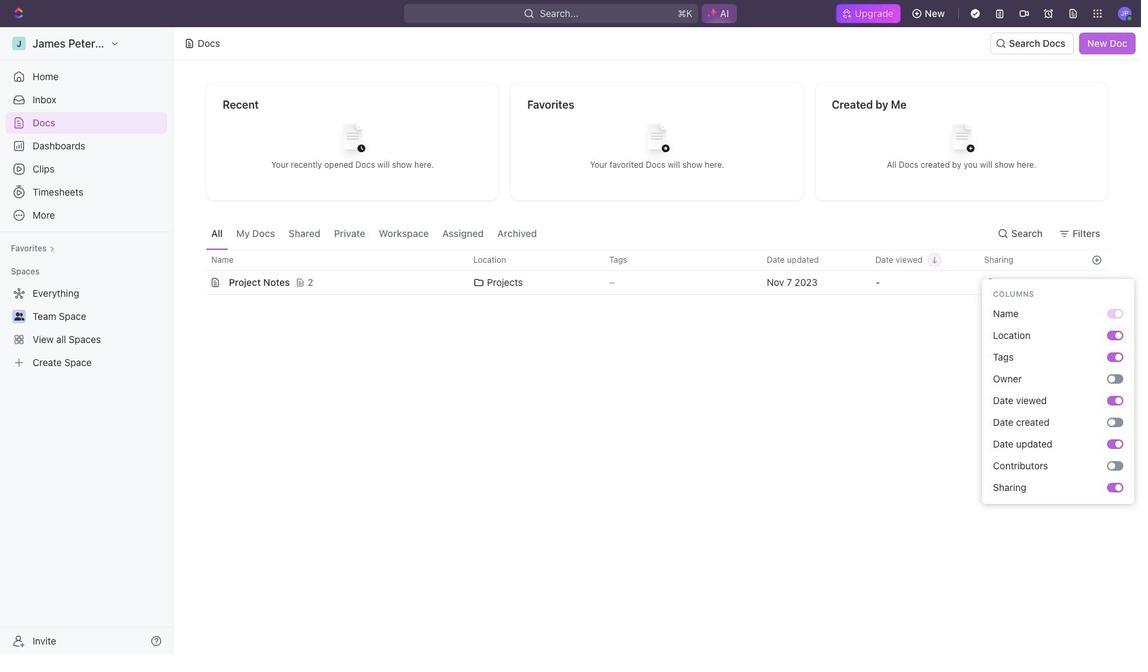 Task type: locate. For each thing, give the bounding box(es) containing it.
tree inside sidebar navigation
[[5, 283, 167, 374]]

cell
[[191, 271, 206, 294]]

no created by me docs image
[[934, 113, 989, 167]]

table
[[191, 249, 1108, 295]]

row
[[191, 249, 1108, 271], [191, 270, 1108, 295]]

tree
[[5, 283, 167, 374]]

1 row from the top
[[191, 249, 1108, 271]]

sidebar navigation
[[0, 27, 173, 654]]

tab list
[[206, 217, 542, 249]]

column header
[[191, 249, 206, 271]]



Task type: describe. For each thing, give the bounding box(es) containing it.
cell inside row
[[191, 271, 206, 294]]

no favorited docs image
[[630, 113, 684, 167]]

no recent docs image
[[325, 113, 380, 167]]

2 row from the top
[[191, 270, 1108, 295]]



Task type: vqa. For each thing, say whether or not it's contained in the screenshot.
cell
yes



